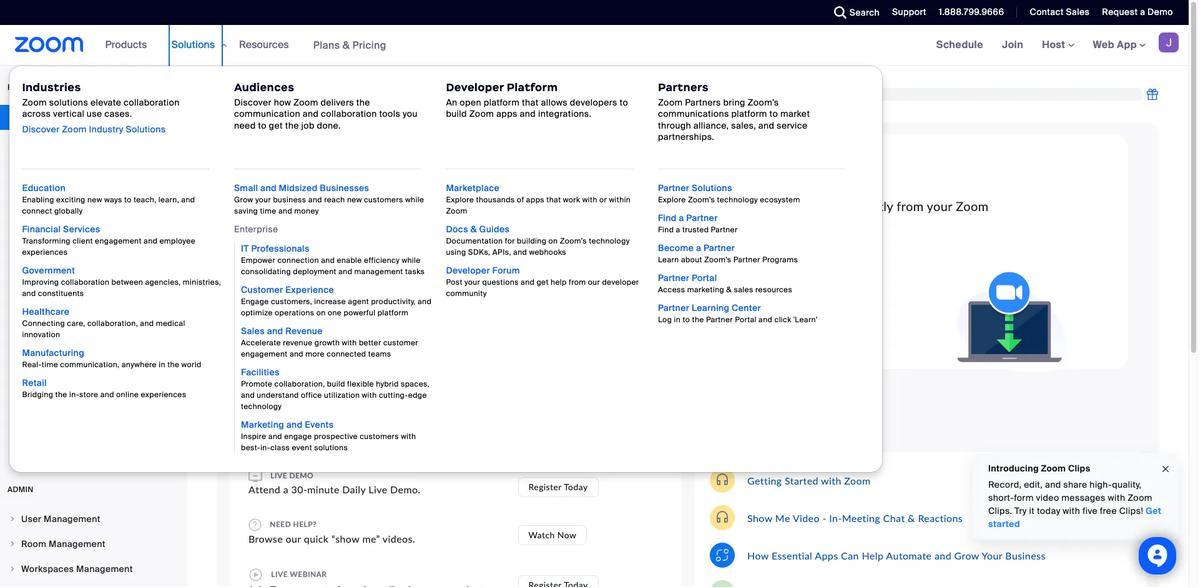 Task type: vqa. For each thing, say whether or not it's contained in the screenshot.


Task type: describe. For each thing, give the bounding box(es) containing it.
management for workspaces management
[[76, 563, 133, 575]]

close image
[[1161, 462, 1171, 476]]

technology inside partner solutions explore zoom's technology ecosystem
[[717, 195, 758, 205]]

zoom inside developer platform an open platform that allows developers to build zoom apps and integrations.
[[469, 108, 494, 120]]

in- inside marketing and events inspire and engage prospective customers with best-in-class event solutions
[[261, 443, 271, 453]]

personal contacts
[[21, 243, 100, 254]]

explore inside partner solutions explore zoom's technology ecosystem
[[658, 195, 686, 205]]

personal for personal devices
[[21, 269, 59, 280]]

new inside small and midsized businesses grow your business and reach new customers while saving time and money
[[347, 195, 362, 205]]

getting started with zoom link
[[748, 474, 871, 486]]

building
[[517, 236, 547, 246]]

partner inside partner solutions explore zoom's technology ecosystem
[[658, 182, 690, 194]]

management for room management
[[49, 538, 105, 550]]

with inside the marketplace explore thousands of apps that work with or within zoom
[[583, 195, 598, 205]]

the inside retail bridging the in-store and online experiences
[[55, 390, 67, 400]]

and inside facilities promote collaboration, build flexible hybrid spaces, and understand office utilization with cutting-edge technology
[[241, 390, 255, 400]]

and inside start, join, and schedule meetings directly from your zoom desktop client.
[[717, 199, 738, 214]]

midsized
[[279, 182, 318, 194]]

zoom's inside docs & guides documentation for building on zoom's technology using sdks, apis, and webhooks
[[560, 236, 587, 246]]

collaboration inside audiences discover how zoom delivers the communication and collaboration tools you need to get the job done.
[[321, 108, 377, 120]]

marketplace link
[[446, 182, 500, 194]]

watch now
[[529, 530, 577, 540]]

to inside audiences discover how zoom delivers the communication and collaboration tools you need to get the job done.
[[258, 120, 267, 131]]

download now button
[[656, 255, 748, 280]]

whiteboards
[[21, 295, 76, 307]]

industry
[[89, 123, 123, 135]]

demo
[[1148, 6, 1174, 17]]

personal menu menu
[[0, 105, 184, 472]]

1 vertical spatial your
[[337, 257, 363, 272]]

facilities link
[[241, 367, 280, 378]]

apps inside the marketplace explore thousands of apps that work with or within zoom
[[526, 195, 545, 205]]

to inside education enabling exciting new ways to teach, learn, and connect globally
[[124, 195, 132, 205]]

the right delivers
[[357, 97, 370, 108]]

collaboration inside industries zoom solutions elevate collaboration across vertical use cases. discover zoom industry solutions
[[124, 97, 180, 108]]

how
[[748, 549, 769, 561]]

meetings navigation
[[927, 25, 1189, 66]]

enabling
[[22, 195, 54, 205]]

technology inside docs & guides documentation for building on zoom's technology using sdks, apis, and webhooks
[[589, 236, 630, 246]]

education
[[22, 182, 66, 194]]

notes link
[[0, 315, 184, 340]]

and inside 'record, edit, and share high-quality, short-form video messages with zoom clips. try it today with five free clips!'
[[1046, 479, 1062, 490]]

solutions inside industries zoom solutions elevate collaboration across vertical use cases. discover zoom industry solutions
[[49, 97, 88, 108]]

the inside 'manufacturing real-time communication, anywhere in the world'
[[167, 360, 179, 370]]

our inside developer forum post your questions and get help from our developer community
[[588, 277, 600, 287]]

ways
[[104, 195, 122, 205]]

plans
[[313, 38, 340, 52]]

messages
[[1062, 492, 1106, 503]]

1 find from the top
[[658, 212, 677, 224]]

web
[[1093, 38, 1115, 51]]

find a partner link
[[658, 212, 718, 224]]

admin menu menu
[[0, 507, 184, 587]]

and right automate
[[935, 549, 952, 561]]

quality,
[[1113, 479, 1142, 490]]

live for demo
[[271, 471, 287, 480]]

solutions inside industries zoom solutions elevate collaboration across vertical use cases. discover zoom industry solutions
[[126, 123, 166, 135]]

manufacturing real-time communication, anywhere in the world
[[22, 347, 202, 370]]

0 vertical spatial video
[[416, 257, 450, 272]]

/
[[276, 431, 281, 442]]

build inside facilities promote collaboration, build flexible hybrid spaces, and understand office utilization with cutting-edge technology
[[327, 379, 345, 389]]

clips inside 'personal menu' menu
[[21, 374, 43, 385]]

and down revenue
[[290, 349, 304, 359]]

help?
[[293, 519, 317, 529]]

experiences for bridging
[[141, 390, 186, 400]]

while inside small and midsized businesses grow your business and reach new customers while saving time and money
[[405, 195, 424, 205]]

become a partner learn about zoom's partner programs
[[658, 242, 798, 265]]

right image for user management
[[9, 515, 16, 523]]

industries
[[22, 81, 81, 94]]

become
[[658, 242, 694, 254]]

that for developer
[[522, 97, 539, 108]]

sales inside sales and revenue accelerate revenue growth with better customer engagement and more connected teams
[[241, 325, 265, 337]]

customers inside small and midsized businesses grow your business and reach new customers while saving time and money
[[364, 195, 403, 205]]

edge
[[408, 390, 427, 400]]

1 horizontal spatial clips
[[1069, 463, 1091, 474]]

while inside the it professionals empower connection and enable efficiency while consolidating deployment and management tasks
[[402, 255, 421, 265]]

app
[[1117, 38, 1137, 51]]

zoom inside the marketplace explore thousands of apps that work with or within zoom
[[446, 206, 468, 216]]

high-
[[1090, 479, 1113, 490]]

sales and revenue accelerate revenue growth with better customer engagement and more connected teams
[[241, 325, 419, 359]]

office
[[301, 390, 322, 400]]

your inside small and midsized businesses grow your business and reach new customers while saving time and money
[[255, 195, 271, 205]]

1 vertical spatial partners
[[685, 97, 721, 108]]

facilities
[[241, 367, 280, 378]]

demo.
[[390, 483, 421, 495]]

for
[[505, 236, 515, 246]]

employee
[[160, 236, 196, 246]]

professionals
[[251, 243, 310, 254]]

portal inside partner portal access marketing & sales resources
[[692, 272, 717, 284]]

partner up the become a partner learn about zoom's partner programs
[[711, 225, 738, 235]]

and inside customer experience engage customers, increase agent productivity, and optimize operations on one powerful platform
[[418, 297, 432, 307]]

sdks,
[[468, 247, 491, 257]]

zoom's inside partners zoom partners bring zoom's communications platform to market through alliance, sales, and service partnerships.
[[748, 97, 779, 108]]

the inside partner learning center log in to the partner portal and click 'learn'
[[692, 315, 704, 325]]

using
[[446, 247, 466, 257]]

& right chat
[[908, 512, 916, 524]]

and up 'deployment'
[[321, 255, 335, 265]]

check your audio & video
[[299, 257, 450, 272]]

how essential apps can help automate and grow your business
[[748, 549, 1046, 561]]

and inside government improving collaboration between agencies, ministries, and constituents
[[22, 289, 36, 299]]

businesses
[[320, 182, 369, 194]]

webinars
[[283, 431, 331, 442]]

and inside retail bridging the in-store and online experiences
[[100, 390, 114, 400]]

and up engage
[[287, 419, 303, 430]]

solutions inside dropdown button
[[171, 38, 215, 51]]

and inside partner learning center log in to the partner portal and click 'learn'
[[759, 315, 773, 325]]

zoom's inside the become a partner learn about zoom's partner programs
[[705, 255, 732, 265]]

collaboration, inside healthcare connecting care, collaboration, and medical innovation
[[87, 319, 138, 329]]

user
[[21, 513, 41, 525]]

partner up the log in the bottom of the page
[[658, 302, 690, 314]]

webinar
[[290, 569, 327, 579]]

tools
[[379, 108, 401, 120]]

hybrid
[[376, 379, 399, 389]]

today
[[1037, 505, 1061, 517]]

learning
[[692, 302, 730, 314]]

register today
[[529, 481, 588, 492]]

explore inside the marketplace explore thousands of apps that work with or within zoom
[[446, 195, 474, 205]]

how
[[274, 97, 291, 108]]

and up money
[[308, 195, 322, 205]]

innovation
[[22, 330, 60, 340]]

0 horizontal spatial our
[[286, 533, 301, 545]]

to down productivity,
[[378, 308, 390, 323]]

computer
[[442, 206, 499, 221]]

admin
[[7, 485, 34, 495]]

to inside developer platform an open platform that allows developers to build zoom apps and integrations.
[[620, 97, 628, 108]]

recordings link
[[0, 341, 184, 366]]

transforming
[[22, 236, 71, 246]]

zoom inside audiences discover how zoom delivers the communication and collaboration tools you need to get the job done.
[[294, 97, 318, 108]]

clips!
[[1120, 505, 1144, 517]]

customer experience link
[[241, 284, 334, 295]]

experiences for services
[[22, 247, 68, 257]]

facilities promote collaboration, build flexible hybrid spaces, and understand office utilization with cutting-edge technology
[[241, 367, 430, 412]]

and right 1
[[279, 206, 292, 216]]

manufacturing link
[[22, 347, 84, 359]]

banner containing industries
[[0, 25, 1189, 473]]

on inside customer experience engage customers, increase agent productivity, and optimize operations on one powerful platform
[[317, 308, 326, 318]]

communications
[[658, 108, 729, 120]]

retail link
[[22, 377, 47, 389]]

1 horizontal spatial video
[[793, 512, 820, 524]]

a down the find a partner link on the top of the page
[[676, 225, 681, 235]]

and up class
[[268, 432, 282, 442]]

guides
[[479, 224, 510, 235]]

0 vertical spatial partners
[[658, 81, 709, 94]]

essential
[[772, 549, 813, 561]]

small
[[234, 182, 258, 194]]

introducing
[[989, 463, 1039, 474]]

engagement inside financial services transforming client engagement and employee experiences
[[95, 236, 142, 246]]

in-
[[830, 512, 843, 524]]

2 vertical spatial your
[[982, 549, 1003, 561]]

to inside partners zoom partners bring zoom's communications platform to market through alliance, sales, and service partnerships.
[[770, 108, 778, 120]]

zoom inside 'record, edit, and share high-quality, short-form video messages with zoom clips. try it today with five free clips!'
[[1128, 492, 1153, 503]]

partner up the sales on the right
[[734, 255, 761, 265]]

customers inside marketing and events inspire and engage prospective customers with best-in-class event solutions
[[360, 432, 399, 442]]

meetings
[[796, 199, 848, 214]]

videos.
[[383, 533, 415, 545]]

with right started
[[821, 474, 842, 486]]

access
[[658, 285, 686, 295]]

sales and revenue link
[[241, 325, 323, 337]]

search button
[[825, 0, 883, 25]]

download for download now
[[666, 261, 713, 273]]

engage
[[284, 432, 312, 442]]

promote
[[241, 379, 272, 389]]

forum
[[493, 265, 520, 276]]

help
[[862, 549, 884, 561]]

enterprise element
[[234, 242, 434, 453]]

form
[[1014, 492, 1034, 503]]

time inside small and midsized businesses grow your business and reach new customers while saving time and money
[[260, 206, 277, 216]]

apps inside developer platform an open platform that allows developers to build zoom apps and integrations.
[[497, 108, 518, 120]]

0 horizontal spatial of
[[227, 89, 234, 99]]

new inside education enabling exciting new ways to teach, learn, and connect globally
[[87, 195, 102, 205]]

special
[[734, 101, 761, 112]]

a for attend a 30-minute daily live demo.
[[283, 483, 289, 495]]

right image for room management
[[9, 540, 16, 548]]

marketing and events link
[[241, 419, 334, 430]]

and inside audiences discover how zoom delivers the communication and collaboration tools you need to get the job done.
[[303, 108, 319, 120]]

or
[[600, 195, 607, 205]]

1 vertical spatial join
[[393, 308, 416, 323]]

me"
[[363, 533, 380, 545]]

a left special
[[726, 101, 731, 112]]

an
[[446, 97, 458, 108]]

use
[[87, 108, 102, 120]]

-
[[823, 512, 827, 524]]

& right the audio on the top left of the page
[[404, 257, 413, 272]]

daily
[[342, 483, 366, 495]]

with inside facilities promote collaboration, build flexible hybrid spaces, and understand office utilization with cutting-edge technology
[[362, 390, 377, 400]]

'learn'
[[794, 315, 818, 325]]

better
[[359, 338, 381, 348]]

solutions inside partner solutions explore zoom's technology ecosystem
[[692, 182, 732, 194]]

portal inside partner learning center log in to the partner portal and click 'learn'
[[735, 315, 757, 325]]

to up efficiency
[[397, 206, 409, 221]]

product information navigation
[[9, 25, 883, 473]]

start,
[[656, 199, 686, 214]]

2
[[272, 258, 278, 270]]



Task type: locate. For each thing, give the bounding box(es) containing it.
0 horizontal spatial solutions
[[126, 123, 166, 135]]

partner up trusted
[[687, 212, 718, 224]]

0 horizontal spatial download
[[299, 206, 358, 221]]

get inside developer forum post your questions and get help from our developer community
[[537, 277, 549, 287]]

1 vertical spatial solutions
[[314, 443, 348, 453]]

your left the 'computer'
[[412, 206, 438, 221]]

zoom's down become a partner link
[[705, 255, 732, 265]]

1.888.799.9666
[[939, 6, 1005, 17]]

the
[[357, 97, 370, 108], [285, 120, 299, 131], [692, 315, 704, 325], [167, 360, 179, 370], [55, 390, 67, 400]]

getting started with zoom
[[748, 474, 871, 486]]

1 horizontal spatial grow
[[955, 549, 980, 561]]

training
[[230, 431, 274, 442]]

grow up saving
[[234, 195, 253, 205]]

solutions inside marketing and events inspire and engage prospective customers with best-in-class event solutions
[[314, 443, 348, 453]]

join down productivity,
[[393, 308, 416, 323]]

now up the sales on the right
[[716, 261, 738, 273]]

2 horizontal spatial platform
[[732, 108, 768, 120]]

and inside partners zoom partners bring zoom's communications platform to market through alliance, sales, and service partnerships.
[[759, 120, 775, 131]]

contact sales
[[1030, 6, 1090, 17]]

in inside partner learning center log in to the partner portal and click 'learn'
[[674, 315, 681, 325]]

home
[[21, 112, 47, 123]]

0 vertical spatial grow
[[234, 195, 253, 205]]

time down 'recordings'
[[42, 360, 58, 370]]

developer
[[602, 277, 639, 287]]

& right plans at the left top
[[343, 38, 350, 52]]

clips link
[[0, 367, 184, 392]]

0 horizontal spatial video
[[416, 257, 450, 272]]

revenue
[[286, 325, 323, 337]]

1 horizontal spatial your
[[412, 206, 438, 221]]

a up about
[[696, 242, 702, 254]]

management for user management
[[44, 513, 100, 525]]

of inside the marketplace explore thousands of apps that work with or within zoom
[[517, 195, 524, 205]]

personal devices link
[[0, 262, 184, 287]]

management
[[44, 513, 100, 525], [49, 538, 105, 550], [76, 563, 133, 575]]

1 horizontal spatial platform
[[484, 97, 520, 108]]

1 vertical spatial apps
[[526, 195, 545, 205]]

management down 'room management' menu item
[[76, 563, 133, 575]]

webhooks
[[529, 247, 567, 257]]

partner up start,
[[658, 182, 690, 194]]

0 vertical spatial experiences
[[22, 247, 68, 257]]

room management menu item
[[0, 532, 184, 556]]

0 vertical spatial in
[[674, 315, 681, 325]]

while up tasks
[[402, 255, 421, 265]]

that inside developer platform an open platform that allows developers to build zoom apps and integrations.
[[522, 97, 539, 108]]

meetings
[[21, 164, 61, 176]]

0 horizontal spatial join
[[393, 308, 416, 323]]

a inside the become a partner learn about zoom's partner programs
[[696, 242, 702, 254]]

zoom logo image
[[15, 37, 83, 52]]

1 horizontal spatial from
[[897, 199, 924, 214]]

your
[[637, 101, 655, 112], [255, 195, 271, 205], [927, 199, 953, 214], [465, 277, 481, 287]]

that down platform
[[522, 97, 539, 108]]

1 vertical spatial grow
[[955, 549, 980, 561]]

user management
[[21, 513, 100, 525]]

thousands
[[476, 195, 515, 205]]

0 vertical spatial now
[[716, 261, 738, 273]]

live
[[271, 471, 287, 480], [271, 569, 288, 579]]

a for request a demo
[[1141, 6, 1146, 17]]

0 horizontal spatial technology
[[241, 402, 282, 412]]

0 horizontal spatial your
[[337, 257, 363, 272]]

and inside docs & guides documentation for building on zoom's technology using sdks, apis, and webhooks
[[513, 247, 527, 257]]

attend
[[249, 483, 281, 495]]

zoom's inside partner solutions explore zoom's technology ecosystem
[[688, 195, 715, 205]]

connected
[[327, 349, 366, 359]]

2 right image from the top
[[9, 540, 16, 548]]

get started
[[989, 505, 1162, 530]]

in- down inspire
[[261, 443, 271, 453]]

0 vertical spatial of
[[227, 89, 234, 99]]

1 horizontal spatial of
[[517, 195, 524, 205]]

0 vertical spatial download
[[299, 206, 358, 221]]

1 horizontal spatial new
[[347, 195, 362, 205]]

engagement down 'phone' link
[[95, 236, 142, 246]]

2 horizontal spatial solutions
[[692, 182, 732, 194]]

explore up the 'computer'
[[446, 195, 474, 205]]

platform inside partners zoom partners bring zoom's communications platform to market through alliance, sales, and service partnerships.
[[732, 108, 768, 120]]

and down 3
[[267, 325, 283, 337]]

build down an
[[446, 108, 467, 120]]

clips down real- at the bottom of the page
[[21, 374, 43, 385]]

personal for personal contacts
[[21, 243, 59, 254]]

2 horizontal spatial technology
[[717, 195, 758, 205]]

client
[[73, 236, 93, 246]]

a
[[1141, 6, 1146, 17], [726, 101, 731, 112], [679, 212, 684, 224], [676, 225, 681, 235], [696, 242, 702, 254], [283, 483, 289, 495]]

collaboration inside government improving collaboration between agencies, ministries, and constituents
[[61, 277, 109, 287]]

build up utilization
[[327, 379, 345, 389]]

join inside the meetings navigation
[[1003, 38, 1024, 51]]

1 horizontal spatial experiences
[[141, 390, 186, 400]]

docs
[[446, 224, 468, 235]]

2 vertical spatial technology
[[241, 402, 282, 412]]

0 vertical spatial developer
[[446, 81, 504, 94]]

medical
[[156, 319, 185, 329]]

with down messages
[[1063, 505, 1081, 517]]

1 vertical spatial download
[[666, 261, 713, 273]]

1 developer from the top
[[446, 81, 504, 94]]

and right productivity,
[[418, 297, 432, 307]]

2 horizontal spatial on
[[624, 101, 634, 112]]

the down the partner learning center link
[[692, 315, 704, 325]]

explore
[[446, 195, 474, 205], [658, 195, 686, 205]]

0 vertical spatial time
[[260, 206, 277, 216]]

video left -
[[793, 512, 820, 524]]

0
[[220, 89, 225, 99]]

me
[[776, 512, 791, 524]]

our left developer
[[588, 277, 600, 287]]

1 horizontal spatial now
[[716, 261, 738, 273]]

partners up communications
[[685, 97, 721, 108]]

understand
[[257, 390, 299, 400]]

and right learn,
[[181, 195, 195, 205]]

now for download now
[[716, 261, 738, 273]]

developer up post
[[446, 265, 490, 276]]

and left employee
[[144, 236, 158, 246]]

in inside 'manufacturing real-time communication, anywhere in the world'
[[159, 360, 165, 370]]

2 vertical spatial management
[[76, 563, 133, 575]]

in- down communication,
[[69, 390, 79, 400]]

and left click
[[759, 315, 773, 325]]

0 vertical spatial on
[[624, 101, 634, 112]]

1 horizontal spatial get
[[303, 154, 325, 172]]

your inside developer forum post your questions and get help from our developer community
[[465, 277, 481, 287]]

banner
[[0, 25, 1189, 473]]

you're on your way to receiving a special gift!
[[596, 101, 780, 112]]

demo
[[289, 471, 314, 480]]

0 horizontal spatial build
[[327, 379, 345, 389]]

education enabling exciting new ways to teach, learn, and connect globally
[[22, 182, 195, 216]]

live for webinar
[[271, 569, 288, 579]]

experiences inside retail bridging the in-store and online experiences
[[141, 390, 186, 400]]

a left demo
[[1141, 6, 1146, 17]]

and inside developer platform an open platform that allows developers to build zoom apps and integrations.
[[520, 108, 536, 120]]

in-
[[69, 390, 79, 400], [261, 443, 271, 453]]

platform inside developer platform an open platform that allows developers to build zoom apps and integrations.
[[484, 97, 520, 108]]

help
[[551, 277, 567, 287]]

zoom inside partners zoom partners bring zoom's communications platform to market through alliance, sales, and service partnerships.
[[658, 97, 683, 108]]

0 vertical spatial sales
[[1067, 6, 1090, 17]]

zoom
[[22, 97, 47, 108], [294, 97, 318, 108], [658, 97, 683, 108], [469, 108, 494, 120], [62, 123, 87, 135], [956, 199, 989, 214], [361, 206, 394, 221], [446, 206, 468, 216], [1042, 463, 1066, 474], [845, 474, 871, 486], [1128, 492, 1153, 503]]

flexible
[[347, 379, 374, 389]]

technology
[[717, 195, 758, 205], [589, 236, 630, 246], [241, 402, 282, 412]]

1 vertical spatial clips
[[1069, 463, 1091, 474]]

receiving
[[687, 101, 724, 112]]

to down communication
[[258, 120, 267, 131]]

it
[[1030, 505, 1035, 517]]

customer experience engage customers, increase agent productivity, and optimize operations on one powerful platform
[[241, 284, 432, 318]]

tasks
[[405, 267, 425, 277]]

0 vertical spatial personal
[[21, 243, 59, 254]]

to left market
[[770, 108, 778, 120]]

and down for on the top left
[[513, 247, 527, 257]]

free
[[1100, 505, 1118, 517]]

2 new from the left
[[347, 195, 362, 205]]

minute
[[307, 483, 340, 495]]

with inside sales and revenue accelerate revenue growth with better customer engagement and more connected teams
[[342, 338, 357, 348]]

now for watch now
[[558, 530, 577, 540]]

0 vertical spatial our
[[588, 277, 600, 287]]

1 vertical spatial solutions
[[126, 123, 166, 135]]

new
[[87, 195, 102, 205], [347, 195, 362, 205]]

time inside 'manufacturing real-time communication, anywhere in the world'
[[42, 360, 58, 370]]

partner solutions explore zoom's technology ecosystem
[[658, 182, 801, 205]]

on up "webhooks"
[[549, 236, 558, 246]]

with up free
[[1108, 492, 1126, 503]]

technology inside facilities promote collaboration, build flexible hybrid spaces, and understand office utilization with cutting-edge technology
[[241, 402, 282, 412]]

technology up the marketing
[[241, 402, 282, 412]]

0 vertical spatial find
[[658, 212, 677, 224]]

window new image
[[336, 431, 351, 442]]

partner down client.
[[704, 242, 735, 254]]

management inside 'menu item'
[[44, 513, 100, 525]]

download for download zoom to your computer
[[299, 206, 358, 221]]

elevate
[[90, 97, 121, 108]]

1 horizontal spatial on
[[549, 236, 558, 246]]

1 horizontal spatial explore
[[658, 195, 686, 205]]

2 vertical spatial on
[[317, 308, 326, 318]]

to right the log in the bottom of the page
[[683, 315, 690, 325]]

today
[[564, 481, 588, 492]]

0 vertical spatial engagement
[[95, 236, 142, 246]]

introducing zoom clips
[[989, 463, 1091, 474]]

1 horizontal spatial engagement
[[241, 349, 288, 359]]

workspaces
[[21, 563, 74, 575]]

to right developers
[[620, 97, 628, 108]]

management up room management
[[44, 513, 100, 525]]

0 vertical spatial customers
[[364, 195, 403, 205]]

a up trusted
[[679, 212, 684, 224]]

&
[[343, 38, 350, 52], [471, 224, 477, 235], [404, 257, 413, 272], [727, 285, 732, 295], [908, 512, 916, 524]]

started
[[989, 518, 1021, 530]]

meetings link
[[0, 157, 184, 182]]

ecosystem
[[760, 195, 801, 205]]

collaboration, inside facilities promote collaboration, build flexible hybrid spaces, and understand office utilization with cutting-edge technology
[[274, 379, 325, 389]]

1 personal from the top
[[21, 243, 59, 254]]

healthcare connecting care, collaboration, and medical innovation
[[22, 306, 185, 340]]

on inside docs & guides documentation for building on zoom's technology using sdks, apis, and webhooks
[[549, 236, 558, 246]]

with down flexible
[[362, 390, 377, 400]]

utilization
[[324, 390, 360, 400]]

new left ways
[[87, 195, 102, 205]]

workspaces management menu item
[[0, 557, 184, 581]]

1 horizontal spatial join
[[1003, 38, 1024, 51]]

0 horizontal spatial get
[[269, 120, 283, 131]]

& up the documentation
[[471, 224, 477, 235]]

marketplace explore thousands of apps that work with or within zoom
[[446, 182, 631, 216]]

the right bridging
[[55, 390, 67, 400]]

developer up open
[[446, 81, 504, 94]]

collaboration, down whiteboards link at the left of the page
[[87, 319, 138, 329]]

0 horizontal spatial engagement
[[95, 236, 142, 246]]

need
[[270, 519, 291, 529]]

partner inside partner portal access marketing & sales resources
[[658, 272, 690, 284]]

a for become a partner learn about zoom's partner programs
[[696, 242, 702, 254]]

and inside developer forum post your questions and get help from our developer community
[[521, 277, 535, 287]]

0 horizontal spatial platform
[[378, 308, 409, 318]]

1 vertical spatial right image
[[9, 540, 16, 548]]

1 vertical spatial while
[[402, 255, 421, 265]]

that inside the marketplace explore thousands of apps that work with or within zoom
[[547, 195, 561, 205]]

1 horizontal spatial build
[[446, 108, 467, 120]]

0 horizontal spatial on
[[317, 308, 326, 318]]

getting
[[748, 474, 782, 486]]

0 vertical spatial solutions
[[49, 97, 88, 108]]

download down become a partner link
[[666, 261, 713, 273]]

0 horizontal spatial now
[[558, 530, 577, 540]]

contact sales link
[[1021, 0, 1093, 25], [1030, 6, 1090, 17]]

engagement inside sales and revenue accelerate revenue growth with better customer engagement and more connected teams
[[241, 349, 288, 359]]

in right the log in the bottom of the page
[[674, 315, 681, 325]]

right image inside 'room management' menu item
[[9, 540, 16, 548]]

engagement down accelerate
[[241, 349, 288, 359]]

video up post
[[416, 257, 450, 272]]

2 developer from the top
[[446, 265, 490, 276]]

room management
[[21, 538, 105, 550]]

live demo
[[269, 471, 314, 480]]

1 vertical spatial build
[[327, 379, 345, 389]]

1 vertical spatial technology
[[589, 236, 630, 246]]

contacts
[[61, 243, 100, 254]]

a for find a partner find a trusted partner
[[679, 212, 684, 224]]

video
[[416, 257, 450, 272], [793, 512, 820, 524]]

partner down learning
[[706, 315, 733, 325]]

2 find from the top
[[658, 225, 674, 235]]

government link
[[22, 265, 75, 276]]

done.
[[317, 120, 341, 131]]

0 horizontal spatial solutions
[[49, 97, 88, 108]]

0 horizontal spatial discover
[[22, 123, 60, 135]]

in- inside retail bridging the in-store and online experiences
[[69, 390, 79, 400]]

audiences discover how zoom delivers the communication and collaboration tools you need to get the job done.
[[234, 81, 418, 131]]

& inside docs & guides documentation for building on zoom's technology using sdks, apis, and webhooks
[[471, 224, 477, 235]]

sales
[[1067, 6, 1090, 17], [241, 325, 265, 337]]

1 horizontal spatial in-
[[261, 443, 271, 453]]

and inside financial services transforming client engagement and employee experiences
[[144, 236, 158, 246]]

time up enterprise on the top left of the page
[[260, 206, 277, 216]]

1 vertical spatial experiences
[[141, 390, 186, 400]]

1 horizontal spatial our
[[588, 277, 600, 287]]

marketing and events inspire and engage prospective customers with best-in-class event solutions
[[241, 419, 416, 453]]

0 vertical spatial management
[[44, 513, 100, 525]]

2 vertical spatial get
[[537, 277, 549, 287]]

the left job
[[285, 120, 299, 131]]

while up download zoom to your computer
[[405, 195, 424, 205]]

and inside education enabling exciting new ways to teach, learn, and connect globally
[[181, 195, 195, 205]]

to
[[620, 97, 628, 108], [676, 101, 685, 112], [770, 108, 778, 120], [258, 120, 267, 131], [124, 195, 132, 205], [397, 206, 409, 221], [378, 308, 390, 323], [683, 315, 690, 325]]

others
[[335, 308, 375, 323]]

1 vertical spatial on
[[549, 236, 558, 246]]

profile picture image
[[1159, 32, 1179, 52]]

on left one
[[317, 308, 326, 318]]

and down promote
[[241, 390, 255, 400]]

0 horizontal spatial grow
[[234, 195, 253, 205]]

customers right "window new" icon on the left bottom
[[360, 432, 399, 442]]

discover inside audiences discover how zoom delivers the communication and collaboration tools you need to get the job done.
[[234, 97, 272, 108]]

1 horizontal spatial sales
[[1067, 6, 1090, 17]]

user management menu item
[[0, 507, 184, 531]]

web app
[[1093, 38, 1137, 51]]

0 vertical spatial join
[[1003, 38, 1024, 51]]

spaces,
[[401, 379, 430, 389]]

register today button
[[518, 477, 599, 497]]

zoom's down partner solutions link
[[688, 195, 715, 205]]

grow inside small and midsized businesses grow your business and reach new customers while saving time and money
[[234, 195, 253, 205]]

right image
[[9, 515, 16, 523], [9, 540, 16, 548]]

developer inside developer forum post your questions and get help from our developer community
[[446, 265, 490, 276]]

and down the enable
[[339, 267, 353, 277]]

to right ways
[[124, 195, 132, 205]]

solutions
[[49, 97, 88, 108], [314, 443, 348, 453]]

your left efficiency
[[337, 257, 363, 272]]

partner portal access marketing & sales resources
[[658, 272, 793, 295]]

technology down or
[[589, 236, 630, 246]]

to right way
[[676, 101, 685, 112]]

discover up communication
[[234, 97, 272, 108]]

2 vertical spatial solutions
[[692, 182, 732, 194]]

and down improving
[[22, 289, 36, 299]]

0 vertical spatial live
[[271, 471, 287, 480]]

download down reach
[[299, 206, 358, 221]]

and down gift!
[[759, 120, 775, 131]]

0 horizontal spatial explore
[[446, 195, 474, 205]]

resources
[[239, 38, 289, 51]]

the left world
[[167, 360, 179, 370]]

1 horizontal spatial time
[[260, 206, 277, 216]]

& inside partner portal access marketing & sales resources
[[727, 285, 732, 295]]

solutions up the vertical
[[49, 97, 88, 108]]

a left 30-
[[283, 483, 289, 495]]

to inside partner learning center log in to the partner portal and click 'learn'
[[683, 315, 690, 325]]

0 vertical spatial collaboration,
[[87, 319, 138, 329]]

personal up the whiteboards
[[21, 269, 59, 280]]

1 new from the left
[[87, 195, 102, 205]]

collaboration up whiteboards link at the left of the page
[[61, 277, 109, 287]]

right image
[[9, 565, 16, 573]]

discover inside industries zoom solutions elevate collaboration across vertical use cases. discover zoom industry solutions
[[22, 123, 60, 135]]

partners zoom partners bring zoom's communications platform to market through alliance, sales, and service partnerships.
[[658, 81, 810, 142]]

that left work
[[547, 195, 561, 205]]

now inside 'button'
[[716, 261, 738, 273]]

build inside developer platform an open platform that allows developers to build zoom apps and integrations.
[[446, 108, 467, 120]]

1 right image from the top
[[9, 515, 16, 523]]

whiteboards link
[[0, 289, 184, 314]]

with up the connected
[[342, 338, 357, 348]]

1 horizontal spatial solutions
[[171, 38, 215, 51]]

1 vertical spatial management
[[49, 538, 105, 550]]

collaboration down delivers
[[321, 108, 377, 120]]

from inside developer forum post your questions and get help from our developer community
[[569, 277, 586, 287]]

partners up you're on your way to receiving a special gift!
[[658, 81, 709, 94]]

2 explore from the left
[[658, 195, 686, 205]]

partner up access on the right
[[658, 272, 690, 284]]

learn,
[[159, 195, 179, 205]]

0 vertical spatial clips
[[21, 374, 43, 385]]

zoom inside start, join, and schedule meetings directly from your zoom desktop client.
[[956, 199, 989, 214]]

productivity,
[[371, 297, 416, 307]]

1 horizontal spatial that
[[547, 195, 561, 205]]

of right 0
[[227, 89, 234, 99]]

teach,
[[134, 195, 157, 205]]

1 explore from the left
[[446, 195, 474, 205]]

1 vertical spatial discover
[[22, 123, 60, 135]]

developer for platform
[[446, 81, 504, 94]]

grow down reactions
[[955, 549, 980, 561]]

1 vertical spatial developer
[[446, 265, 490, 276]]

zoom's right bring
[[748, 97, 779, 108]]

now inside button
[[558, 530, 577, 540]]

0 vertical spatial that
[[522, 97, 539, 108]]

government
[[22, 265, 75, 276]]

join link
[[993, 25, 1033, 65]]

0 horizontal spatial clips
[[21, 374, 43, 385]]

host button
[[1043, 38, 1075, 51]]

1 horizontal spatial collaboration
[[124, 97, 180, 108]]

get inside audiences discover how zoom delivers the communication and collaboration tools you need to get the job done.
[[269, 120, 283, 131]]

experiences inside financial services transforming client engagement and employee experiences
[[22, 247, 68, 257]]

0 horizontal spatial in
[[159, 360, 165, 370]]

developer for forum
[[446, 265, 490, 276]]

0 horizontal spatial new
[[87, 195, 102, 205]]

2 personal from the top
[[21, 269, 59, 280]]

and down platform
[[520, 108, 536, 120]]

need help?
[[268, 519, 317, 529]]

in
[[674, 315, 681, 325], [159, 360, 165, 370]]

0 horizontal spatial collaboration
[[61, 277, 109, 287]]

0 vertical spatial get
[[269, 120, 283, 131]]

0 vertical spatial your
[[412, 206, 438, 221]]

1 vertical spatial live
[[271, 569, 288, 579]]

platform inside customer experience engage customers, increase agent productivity, and optimize operations on one powerful platform
[[378, 308, 409, 318]]

developer inside developer platform an open platform that allows developers to build zoom apps and integrations.
[[446, 81, 504, 94]]

resources button
[[239, 25, 295, 65]]

and inside healthcare connecting care, collaboration, and medical innovation
[[140, 319, 154, 329]]

with inside marketing and events inspire and engage prospective customers with best-in-class event solutions
[[401, 432, 416, 442]]

and right small
[[261, 182, 277, 194]]

show
[[748, 512, 773, 524]]

1 horizontal spatial portal
[[735, 315, 757, 325]]

0 vertical spatial discover
[[234, 97, 272, 108]]

sales right contact
[[1067, 6, 1090, 17]]

from inside start, join, and schedule meetings directly from your zoom desktop client.
[[897, 199, 924, 214]]

log
[[658, 315, 672, 325]]

1 vertical spatial in
[[159, 360, 165, 370]]

and right questions
[[521, 277, 535, 287]]

apps down platform
[[497, 108, 518, 120]]

0 vertical spatial while
[[405, 195, 424, 205]]

marketing
[[688, 285, 725, 295]]

best-
[[241, 443, 261, 453]]

1 vertical spatial time
[[42, 360, 58, 370]]

agencies,
[[145, 277, 181, 287]]

your inside start, join, and schedule meetings directly from your zoom desktop client.
[[927, 199, 953, 214]]

that for marketplace
[[547, 195, 561, 205]]



